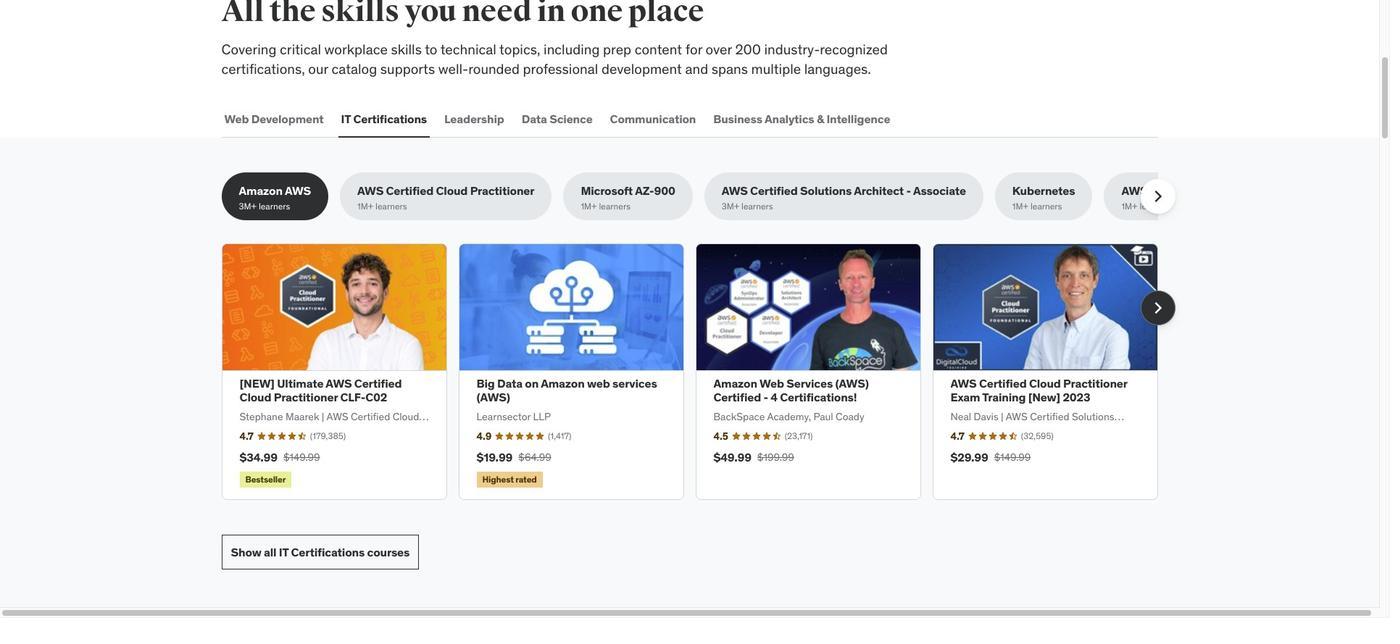 Task type: vqa. For each thing, say whether or not it's contained in the screenshot.
bottommost Data
yes



Task type: describe. For each thing, give the bounding box(es) containing it.
big data on amazon web services (aws)
[[477, 376, 657, 405]]

data science button
[[519, 102, 596, 136]]

aws for aws certified cloud practitioner 1m+ learners
[[358, 184, 384, 198]]

workplace
[[325, 41, 388, 58]]

3m+ inside amazon aws 3m+ learners
[[239, 201, 257, 212]]

amazon for amazon aws 3m+ learners
[[239, 184, 283, 198]]

it certifications
[[341, 111, 427, 126]]

- inside the aws certified developer - associate 1m+ learners
[[1258, 184, 1263, 198]]

cloud for learners
[[436, 184, 468, 198]]

c02
[[366, 390, 387, 405]]

aws certified cloud practitioner exam training [new] 2023 link
[[951, 376, 1128, 405]]

services
[[787, 376, 833, 391]]

communication button
[[607, 102, 699, 136]]

1m+ inside kubernetes 1m+ learners
[[1013, 201, 1029, 212]]

data inside button
[[522, 111, 547, 126]]

learners inside the aws certified developer - associate 1m+ learners
[[1140, 201, 1172, 212]]

[new] ultimate aws certified cloud practitioner clf-c02
[[240, 376, 402, 405]]

next image
[[1147, 185, 1170, 208]]

aws certified cloud practitioner 1m+ learners
[[358, 184, 535, 212]]

web
[[587, 376, 610, 391]]

practitioner for aws certified cloud practitioner 1m+ learners
[[470, 184, 535, 198]]

web development button
[[222, 102, 327, 136]]

[new]
[[1029, 390, 1061, 405]]

technical
[[441, 41, 497, 58]]

development
[[251, 111, 324, 126]]

and
[[686, 60, 709, 77]]

az-
[[635, 184, 654, 198]]

certified inside [new] ultimate aws certified cloud practitioner clf-c02
[[354, 376, 402, 391]]

exam
[[951, 390, 981, 405]]

data science
[[522, 111, 593, 126]]

science
[[550, 111, 593, 126]]

on
[[525, 376, 539, 391]]

kubernetes
[[1013, 184, 1076, 198]]

big data on amazon web services (aws) link
[[477, 376, 657, 405]]

aws certified cloud practitioner exam training [new] 2023
[[951, 376, 1128, 405]]

associate inside aws certified solutions architect - associate 3m+ learners
[[914, 184, 967, 198]]

it inside show all it certifications courses link
[[279, 545, 289, 560]]

services
[[613, 376, 657, 391]]

associate inside the aws certified developer - associate 1m+ learners
[[1265, 184, 1318, 198]]

business analytics & intelligence button
[[711, 102, 894, 136]]

aws certified solutions architect - associate 3m+ learners
[[722, 184, 967, 212]]

1m+ inside the aws certified developer - associate 1m+ learners
[[1122, 201, 1138, 212]]

[new] ultimate aws certified cloud practitioner clf-c02 link
[[240, 376, 402, 405]]

analytics
[[765, 111, 815, 126]]

practitioner inside [new] ultimate aws certified cloud practitioner clf-c02
[[274, 390, 338, 405]]

show
[[231, 545, 262, 560]]

supports
[[381, 60, 435, 77]]

amazon aws 3m+ learners
[[239, 184, 311, 212]]

architect
[[854, 184, 904, 198]]

clf-
[[340, 390, 366, 405]]

aws inside amazon aws 3m+ learners
[[285, 184, 311, 198]]

catalog
[[332, 60, 377, 77]]

leadership button
[[442, 102, 507, 136]]

(aws) inside amazon web services (aws) certified - 4 certifications!
[[836, 376, 869, 391]]

over
[[706, 41, 732, 58]]

web inside amazon web services (aws) certified - 4 certifications!
[[760, 376, 785, 391]]

amazon inside big data on amazon web services (aws)
[[541, 376, 585, 391]]

topic filters element
[[222, 173, 1335, 221]]

certifications,
[[222, 60, 305, 77]]

1m+ inside the microsoft az-900 1m+ learners
[[581, 201, 597, 212]]

communication
[[610, 111, 696, 126]]

practitioner for aws certified cloud practitioner exam training [new] 2023
[[1064, 376, 1128, 391]]

intelligence
[[827, 111, 891, 126]]

prep
[[603, 41, 632, 58]]

microsoft az-900 1m+ learners
[[581, 184, 676, 212]]



Task type: locate. For each thing, give the bounding box(es) containing it.
1 learners from the left
[[259, 201, 290, 212]]

data left the science
[[522, 111, 547, 126]]

it right all
[[279, 545, 289, 560]]

1 horizontal spatial 3m+
[[722, 201, 740, 212]]

&
[[817, 111, 825, 126]]

recognized
[[820, 41, 888, 58]]

1m+ inside 'aws certified cloud practitioner 1m+ learners'
[[358, 201, 374, 212]]

aws for aws certified cloud practitioner exam training [new] 2023
[[951, 376, 977, 391]]

certifications
[[353, 111, 427, 126], [291, 545, 365, 560]]

business
[[714, 111, 763, 126]]

industry-
[[765, 41, 820, 58]]

4
[[771, 390, 778, 405]]

content
[[635, 41, 682, 58]]

learners inside 'aws certified cloud practitioner 1m+ learners'
[[376, 201, 407, 212]]

900
[[654, 184, 676, 198]]

0 horizontal spatial 3m+
[[239, 201, 257, 212]]

2 horizontal spatial -
[[1258, 184, 1263, 198]]

aws for aws certified developer - associate 1m+ learners
[[1122, 184, 1148, 198]]

cloud for training
[[1030, 376, 1061, 391]]

cloud inside aws certified cloud practitioner exam training [new] 2023
[[1030, 376, 1061, 391]]

2 associate from the left
[[1265, 184, 1318, 198]]

it down catalog
[[341, 111, 351, 126]]

including
[[544, 41, 600, 58]]

for
[[686, 41, 703, 58]]

200
[[736, 41, 761, 58]]

0 vertical spatial it
[[341, 111, 351, 126]]

0 vertical spatial web
[[224, 111, 249, 126]]

show all it certifications courses link
[[222, 535, 419, 570]]

amazon
[[239, 184, 283, 198], [541, 376, 585, 391], [714, 376, 758, 391]]

certified inside the aws certified developer - associate 1m+ learners
[[1151, 184, 1198, 198]]

certified for aws certified cloud practitioner exam training [new] 2023
[[980, 376, 1027, 391]]

aws certified developer - associate 1m+ learners
[[1122, 184, 1318, 212]]

covering
[[222, 41, 277, 58]]

amazon web services (aws) certified - 4 certifications!
[[714, 376, 869, 405]]

well-
[[439, 60, 469, 77]]

(aws) right services at the bottom right of the page
[[836, 376, 869, 391]]

learners inside amazon aws 3m+ learners
[[259, 201, 290, 212]]

web left development at the left top
[[224, 111, 249, 126]]

2 horizontal spatial amazon
[[714, 376, 758, 391]]

1 1m+ from the left
[[358, 201, 374, 212]]

1 vertical spatial certifications
[[291, 545, 365, 560]]

professional
[[523, 60, 599, 77]]

certifications!
[[780, 390, 857, 405]]

topics,
[[500, 41, 541, 58]]

skills
[[391, 41, 422, 58]]

leadership
[[445, 111, 505, 126]]

aws for aws certified solutions architect - associate 3m+ learners
[[722, 184, 748, 198]]

it
[[341, 111, 351, 126], [279, 545, 289, 560]]

amazon for amazon web services (aws) certified - 4 certifications!
[[714, 376, 758, 391]]

6 learners from the left
[[1140, 201, 1172, 212]]

training
[[983, 390, 1026, 405]]

learners inside aws certified solutions architect - associate 3m+ learners
[[742, 201, 773, 212]]

3m+
[[239, 201, 257, 212], [722, 201, 740, 212]]

courses
[[367, 545, 410, 560]]

1 vertical spatial web
[[760, 376, 785, 391]]

1 3m+ from the left
[[239, 201, 257, 212]]

2023
[[1063, 390, 1091, 405]]

1 vertical spatial it
[[279, 545, 289, 560]]

[new]
[[240, 376, 275, 391]]

0 horizontal spatial web
[[224, 111, 249, 126]]

practitioner inside aws certified cloud practitioner exam training [new] 2023
[[1064, 376, 1128, 391]]

0 horizontal spatial amazon
[[239, 184, 283, 198]]

0 vertical spatial data
[[522, 111, 547, 126]]

(aws) left on
[[477, 390, 510, 405]]

2 1m+ from the left
[[581, 201, 597, 212]]

certifications down supports
[[353, 111, 427, 126]]

- right developer
[[1258, 184, 1263, 198]]

multiple
[[752, 60, 801, 77]]

rounded
[[469, 60, 520, 77]]

2 3m+ from the left
[[722, 201, 740, 212]]

- inside aws certified solutions architect - associate 3m+ learners
[[907, 184, 911, 198]]

it inside it certifications button
[[341, 111, 351, 126]]

certified inside 'aws certified cloud practitioner 1m+ learners'
[[386, 184, 434, 198]]

1m+
[[358, 201, 374, 212], [581, 201, 597, 212], [1013, 201, 1029, 212], [1122, 201, 1138, 212]]

0 horizontal spatial associate
[[914, 184, 967, 198]]

- left 4 at the bottom right
[[764, 390, 769, 405]]

carousel element
[[222, 244, 1176, 500]]

critical
[[280, 41, 321, 58]]

certified inside aws certified solutions architect - associate 3m+ learners
[[751, 184, 798, 198]]

- right "architect"
[[907, 184, 911, 198]]

(aws)
[[836, 376, 869, 391], [477, 390, 510, 405]]

our
[[308, 60, 328, 77]]

web
[[224, 111, 249, 126], [760, 376, 785, 391]]

practitioner inside 'aws certified cloud practitioner 1m+ learners'
[[470, 184, 535, 198]]

associate right "architect"
[[914, 184, 967, 198]]

aws inside aws certified solutions architect - associate 3m+ learners
[[722, 184, 748, 198]]

data left on
[[497, 376, 523, 391]]

5 learners from the left
[[1031, 201, 1063, 212]]

certifications right all
[[291, 545, 365, 560]]

0 vertical spatial certifications
[[353, 111, 427, 126]]

certified inside amazon web services (aws) certified - 4 certifications!
[[714, 390, 761, 405]]

data inside big data on amazon web services (aws)
[[497, 376, 523, 391]]

aws inside [new] ultimate aws certified cloud practitioner clf-c02
[[326, 376, 352, 391]]

amazon web services (aws) certified - 4 certifications! link
[[714, 376, 869, 405]]

3 1m+ from the left
[[1013, 201, 1029, 212]]

next image
[[1147, 296, 1170, 320]]

amazon inside amazon aws 3m+ learners
[[239, 184, 283, 198]]

0 horizontal spatial -
[[764, 390, 769, 405]]

2 horizontal spatial cloud
[[1030, 376, 1061, 391]]

show all it certifications courses
[[231, 545, 410, 560]]

1 horizontal spatial cloud
[[436, 184, 468, 198]]

aws inside the aws certified developer - associate 1m+ learners
[[1122, 184, 1148, 198]]

learners inside kubernetes 1m+ learners
[[1031, 201, 1063, 212]]

2 learners from the left
[[376, 201, 407, 212]]

-
[[907, 184, 911, 198], [1258, 184, 1263, 198], [764, 390, 769, 405]]

kubernetes 1m+ learners
[[1013, 184, 1076, 212]]

1 horizontal spatial amazon
[[541, 376, 585, 391]]

all
[[264, 545, 277, 560]]

0 horizontal spatial (aws)
[[477, 390, 510, 405]]

1 vertical spatial data
[[497, 376, 523, 391]]

1 associate from the left
[[914, 184, 967, 198]]

1 horizontal spatial associate
[[1265, 184, 1318, 198]]

web inside "web development" "button"
[[224, 111, 249, 126]]

it certifications button
[[338, 102, 430, 136]]

learners
[[259, 201, 290, 212], [376, 201, 407, 212], [599, 201, 631, 212], [742, 201, 773, 212], [1031, 201, 1063, 212], [1140, 201, 1172, 212]]

solutions
[[801, 184, 852, 198]]

0 horizontal spatial it
[[279, 545, 289, 560]]

3 learners from the left
[[599, 201, 631, 212]]

certifications inside it certifications button
[[353, 111, 427, 126]]

associate right developer
[[1265, 184, 1318, 198]]

certifications inside show all it certifications courses link
[[291, 545, 365, 560]]

certified for aws certified cloud practitioner 1m+ learners
[[386, 184, 434, 198]]

languages.
[[805, 60, 872, 77]]

1 horizontal spatial web
[[760, 376, 785, 391]]

web development
[[224, 111, 324, 126]]

microsoft
[[581, 184, 633, 198]]

business analytics & intelligence
[[714, 111, 891, 126]]

development
[[602, 60, 682, 77]]

covering critical workplace skills to technical topics, including prep content for over 200 industry-recognized certifications, our catalog supports well-rounded professional development and spans multiple languages.
[[222, 41, 888, 77]]

associate
[[914, 184, 967, 198], [1265, 184, 1318, 198]]

cloud inside [new] ultimate aws certified cloud practitioner clf-c02
[[240, 390, 271, 405]]

learners inside the microsoft az-900 1m+ learners
[[599, 201, 631, 212]]

1 horizontal spatial -
[[907, 184, 911, 198]]

certified for aws certified solutions architect - associate 3m+ learners
[[751, 184, 798, 198]]

4 learners from the left
[[742, 201, 773, 212]]

3m+ inside aws certified solutions architect - associate 3m+ learners
[[722, 201, 740, 212]]

0 horizontal spatial practitioner
[[274, 390, 338, 405]]

0 horizontal spatial cloud
[[240, 390, 271, 405]]

aws
[[285, 184, 311, 198], [358, 184, 384, 198], [722, 184, 748, 198], [1122, 184, 1148, 198], [326, 376, 352, 391], [951, 376, 977, 391]]

cloud
[[436, 184, 468, 198], [1030, 376, 1061, 391], [240, 390, 271, 405]]

spans
[[712, 60, 748, 77]]

big
[[477, 376, 495, 391]]

practitioner
[[470, 184, 535, 198], [1064, 376, 1128, 391], [274, 390, 338, 405]]

2 horizontal spatial practitioner
[[1064, 376, 1128, 391]]

ultimate
[[277, 376, 324, 391]]

data
[[522, 111, 547, 126], [497, 376, 523, 391]]

aws inside 'aws certified cloud practitioner 1m+ learners'
[[358, 184, 384, 198]]

certified inside aws certified cloud practitioner exam training [new] 2023
[[980, 376, 1027, 391]]

amazon inside amazon web services (aws) certified - 4 certifications!
[[714, 376, 758, 391]]

(aws) inside big data on amazon web services (aws)
[[477, 390, 510, 405]]

certified
[[386, 184, 434, 198], [751, 184, 798, 198], [1151, 184, 1198, 198], [354, 376, 402, 391], [980, 376, 1027, 391], [714, 390, 761, 405]]

developer
[[1201, 184, 1256, 198]]

1 horizontal spatial practitioner
[[470, 184, 535, 198]]

web left services at the bottom right of the page
[[760, 376, 785, 391]]

4 1m+ from the left
[[1122, 201, 1138, 212]]

1 horizontal spatial (aws)
[[836, 376, 869, 391]]

cloud inside 'aws certified cloud practitioner 1m+ learners'
[[436, 184, 468, 198]]

certified for aws certified developer - associate 1m+ learners
[[1151, 184, 1198, 198]]

to
[[425, 41, 438, 58]]

- inside amazon web services (aws) certified - 4 certifications!
[[764, 390, 769, 405]]

aws inside aws certified cloud practitioner exam training [new] 2023
[[951, 376, 977, 391]]

1 horizontal spatial it
[[341, 111, 351, 126]]



